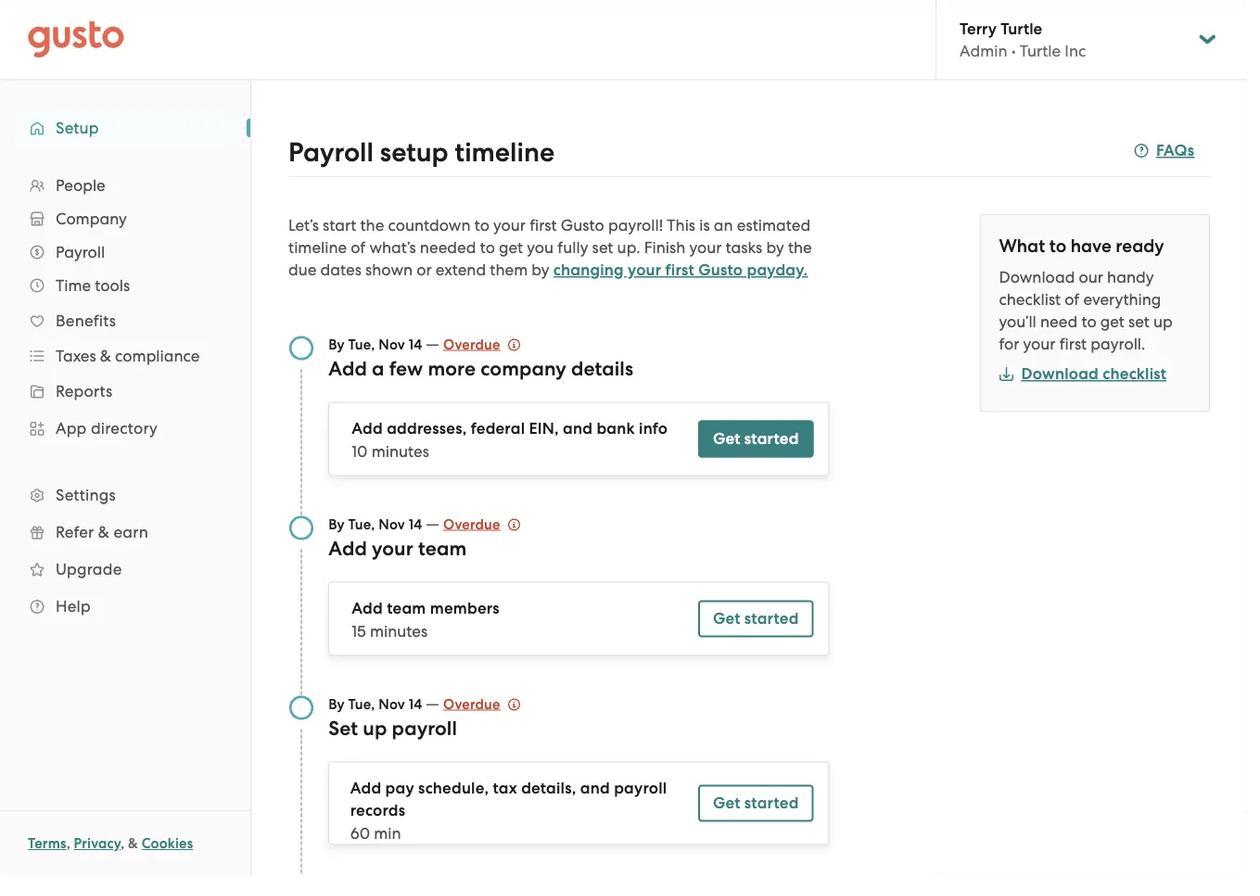 Task type: locate. For each thing, give the bounding box(es) containing it.
tue, for a
[[348, 336, 375, 353]]

finish
[[644, 238, 686, 257]]

payroll button
[[19, 236, 232, 269]]

download inside the download our handy checklist of everything you'll need to get set up for your first payroll.
[[999, 268, 1075, 287]]

countdown
[[388, 216, 471, 235]]

0 vertical spatial gusto
[[561, 216, 604, 235]]

setup
[[380, 136, 448, 168]]

get up payroll.
[[1100, 312, 1125, 331]]

set inside the download our handy checklist of everything you'll need to get set up for your first payroll.
[[1129, 312, 1150, 331]]

overdue button
[[443, 333, 521, 356], [443, 513, 521, 535], [443, 693, 521, 715]]

started
[[744, 429, 799, 448], [744, 609, 799, 628], [744, 794, 799, 813]]

1 vertical spatial started
[[744, 609, 799, 628]]

help link
[[19, 590, 232, 623]]

0 vertical spatial by tue, nov 14 —
[[328, 334, 443, 353]]

to right need
[[1082, 312, 1097, 331]]

fully
[[558, 238, 588, 257]]

1 vertical spatial first
[[665, 261, 694, 280]]

2 horizontal spatial first
[[1060, 335, 1087, 353]]

1 horizontal spatial first
[[665, 261, 694, 280]]

1 vertical spatial payroll
[[614, 779, 667, 798]]

0 vertical spatial get started
[[713, 429, 799, 448]]

refer
[[56, 523, 94, 542]]

min
[[374, 824, 401, 842]]

— up set up payroll
[[426, 694, 439, 713]]

1 , from the left
[[66, 835, 70, 852]]

set down everything
[[1129, 312, 1150, 331]]

by up set
[[328, 696, 345, 713]]

privacy
[[74, 835, 121, 852]]

1 horizontal spatial timeline
[[455, 136, 555, 168]]

nov for up
[[379, 696, 405, 713]]

1 horizontal spatial payroll
[[288, 136, 374, 168]]

1 — from the top
[[426, 334, 439, 353]]

overdue up set up payroll
[[443, 696, 500, 713]]

people
[[56, 176, 105, 195]]

1 vertical spatial by
[[532, 261, 549, 279]]

0 vertical spatial started
[[744, 429, 799, 448]]

details
[[571, 357, 633, 380]]

download down what
[[999, 268, 1075, 287]]

0 vertical spatial checklist
[[999, 290, 1061, 309]]

by down you
[[532, 261, 549, 279]]

the up "payday."
[[788, 238, 812, 257]]

0 horizontal spatial payroll
[[56, 243, 105, 261]]

handy
[[1107, 268, 1154, 287]]

time
[[56, 276, 91, 295]]

minutes inside add addresses, federal ein, and bank info 10 minutes
[[371, 442, 429, 460]]

0 vertical spatial 14
[[409, 336, 422, 353]]

2 vertical spatial started
[[744, 794, 799, 813]]

tax
[[493, 779, 517, 798]]

14 up set up payroll
[[409, 696, 422, 713]]

2 by tue, nov 14 — from the top
[[328, 514, 443, 533]]

1 overdue from the top
[[443, 336, 500, 353]]

get started for team
[[713, 609, 799, 628]]

— up more
[[426, 334, 439, 353]]

2 vertical spatial first
[[1060, 335, 1087, 353]]

your down up.
[[628, 261, 661, 280]]

nov up set up payroll
[[379, 696, 405, 713]]

set inside the let's start the countdown to your first gusto payroll! this is an estimated timeline of what's needed to get you fully set up.
[[592, 238, 613, 257]]

faqs
[[1156, 141, 1194, 160]]

2 overdue button from the top
[[443, 513, 521, 535]]

overdue up 'add a few more company details'
[[443, 336, 500, 353]]

by up add your team
[[328, 516, 345, 533]]

3 get started from the top
[[713, 794, 799, 813]]

payroll for payroll
[[56, 243, 105, 261]]

nov up add your team
[[379, 516, 405, 533]]

0 vertical spatial of
[[351, 238, 366, 257]]

1 vertical spatial nov
[[379, 516, 405, 533]]

payroll
[[288, 136, 374, 168], [56, 243, 105, 261]]

download down need
[[1021, 364, 1099, 383]]

download for download checklist
[[1021, 364, 1099, 383]]

checklist up you'll at right top
[[999, 290, 1061, 309]]

0 horizontal spatial get
[[499, 238, 523, 257]]

0 horizontal spatial of
[[351, 238, 366, 257]]

of up dates in the left top of the page
[[351, 238, 366, 257]]

0 vertical spatial overdue
[[443, 336, 500, 353]]

get
[[713, 429, 741, 448], [713, 609, 741, 628], [713, 794, 741, 813]]

needed
[[420, 238, 476, 257]]

1 vertical spatial 14
[[409, 516, 422, 533]]

1 vertical spatial by tue, nov 14 —
[[328, 514, 443, 533]]

1 vertical spatial team
[[387, 599, 426, 618]]

setup
[[56, 119, 99, 137]]

overdue button for payroll
[[443, 693, 521, 715]]

started for add your team
[[744, 609, 799, 628]]

2 — from the top
[[426, 514, 439, 533]]

changing your first gusto payday. button
[[553, 259, 808, 281]]

3 14 from the top
[[409, 696, 422, 713]]

your inside the download our handy checklist of everything you'll need to get set up for your first payroll.
[[1023, 335, 1056, 353]]

2 vertical spatial overdue button
[[443, 693, 521, 715]]

add inside add addresses, federal ein, and bank info 10 minutes
[[352, 419, 383, 438]]

tue, up a at the top of page
[[348, 336, 375, 353]]

upgrade
[[56, 560, 122, 579]]

your down is
[[689, 238, 722, 257]]

3 get from the top
[[713, 794, 741, 813]]

2 14 from the top
[[409, 516, 422, 533]]

1 14 from the top
[[409, 336, 422, 353]]

1 vertical spatial and
[[580, 779, 610, 798]]

14 up few
[[409, 336, 422, 353]]

add a few more company details
[[328, 357, 633, 380]]

get inside the let's start the countdown to your first gusto payroll! this is an estimated timeline of what's needed to get you fully set up.
[[499, 238, 523, 257]]

checklist down payroll.
[[1103, 364, 1167, 383]]

you'll
[[999, 312, 1036, 331]]

0 horizontal spatial timeline
[[288, 238, 347, 257]]

changing
[[553, 261, 624, 280]]

•
[[1011, 41, 1016, 60]]

overdue button up members
[[443, 513, 521, 535]]

an
[[714, 216, 733, 235]]

gusto navigation element
[[0, 80, 250, 655]]

first down need
[[1060, 335, 1087, 353]]

1 vertical spatial get
[[1100, 312, 1125, 331]]

0 horizontal spatial set
[[592, 238, 613, 257]]

tue, up set
[[348, 696, 375, 713]]

2 overdue from the top
[[443, 516, 500, 533]]

1 nov from the top
[[379, 336, 405, 353]]

shown
[[365, 261, 413, 279]]

finish your tasks by the due dates shown or extend them by
[[288, 238, 812, 279]]

1 vertical spatial minutes
[[370, 622, 428, 640]]

to left have
[[1049, 236, 1066, 257]]

1 horizontal spatial up
[[1154, 312, 1173, 331]]

your
[[493, 216, 526, 235], [689, 238, 722, 257], [628, 261, 661, 280], [1023, 335, 1056, 353], [372, 537, 413, 560]]

1 vertical spatial gusto
[[698, 261, 743, 280]]

the inside finish your tasks by the due dates shown or extend them by
[[788, 238, 812, 257]]

up down everything
[[1154, 312, 1173, 331]]

& right taxes
[[100, 347, 111, 365]]

first down finish
[[665, 261, 694, 280]]

your up them
[[493, 216, 526, 235]]

1 vertical spatial overdue
[[443, 516, 500, 533]]

0 vertical spatial minutes
[[371, 442, 429, 460]]

1 overdue button from the top
[[443, 333, 521, 356]]

your inside the let's start the countdown to your first gusto payroll! this is an estimated timeline of what's needed to get you fully set up.
[[493, 216, 526, 235]]

this
[[667, 216, 695, 235]]

payroll inside add pay schedule, tax details, and payroll records 60 min
[[614, 779, 667, 798]]

team
[[418, 537, 467, 560], [387, 599, 426, 618]]

1 horizontal spatial ,
[[121, 835, 125, 852]]

by tue, nov 14 — up set up payroll
[[328, 694, 443, 713]]

checklist
[[999, 290, 1061, 309], [1103, 364, 1167, 383]]

add for add team members 15 minutes
[[352, 599, 383, 618]]

your up add team members 15 minutes
[[372, 537, 413, 560]]

— up add your team
[[426, 514, 439, 533]]

gusto
[[561, 216, 604, 235], [698, 261, 743, 280]]

1 horizontal spatial by
[[766, 238, 784, 257]]

2 tue, from the top
[[348, 516, 375, 533]]

& inside the taxes & compliance dropdown button
[[100, 347, 111, 365]]

1 horizontal spatial set
[[1129, 312, 1150, 331]]

by tue, nov 14 — up add your team
[[328, 514, 443, 533]]

1 tue, from the top
[[348, 336, 375, 353]]

1 started from the top
[[744, 429, 799, 448]]

3 nov from the top
[[379, 696, 405, 713]]

2 vertical spatial &
[[128, 835, 138, 852]]

get started button
[[698, 421, 814, 458], [698, 600, 814, 637], [698, 785, 814, 822]]

0 vertical spatial overdue button
[[443, 333, 521, 356]]

team inside add team members 15 minutes
[[387, 599, 426, 618]]

0 horizontal spatial checklist
[[999, 290, 1061, 309]]

timeline down let's
[[288, 238, 347, 257]]

0 vertical spatial by
[[766, 238, 784, 257]]

3 by from the top
[[328, 696, 345, 713]]

0 vertical spatial &
[[100, 347, 111, 365]]

1 get started from the top
[[713, 429, 799, 448]]

tue, for up
[[348, 696, 375, 713]]

your down need
[[1023, 335, 1056, 353]]

overdue up add your team
[[443, 516, 500, 533]]

payroll setup timeline
[[288, 136, 555, 168]]

1 vertical spatial get
[[713, 609, 741, 628]]

home image
[[28, 21, 124, 58]]

0 vertical spatial tue,
[[348, 336, 375, 353]]

overdue for team
[[443, 516, 500, 533]]

0 horizontal spatial first
[[530, 216, 557, 235]]

minutes down addresses, on the left of page
[[371, 442, 429, 460]]

bank
[[597, 419, 635, 438]]

1 horizontal spatial payroll
[[614, 779, 667, 798]]

up right set
[[363, 717, 387, 740]]

1 vertical spatial download
[[1021, 364, 1099, 383]]

& for compliance
[[100, 347, 111, 365]]

0 vertical spatial nov
[[379, 336, 405, 353]]

add for add a few more company details
[[328, 357, 367, 380]]

gusto inside button
[[698, 261, 743, 280]]

gusto inside the let's start the countdown to your first gusto payroll! this is an estimated timeline of what's needed to get you fully set up.
[[561, 216, 604, 235]]

1 vertical spatial by
[[328, 516, 345, 533]]

1 horizontal spatial of
[[1065, 290, 1080, 309]]

1 vertical spatial overdue button
[[443, 513, 521, 535]]

0 vertical spatial first
[[530, 216, 557, 235]]

info
[[639, 419, 668, 438]]

2 get started from the top
[[713, 609, 799, 628]]

overdue button up tax
[[443, 693, 521, 715]]

gusto up fully
[[561, 216, 604, 235]]

2 get started button from the top
[[698, 600, 814, 637]]

2 vertical spatial get started
[[713, 794, 799, 813]]

by tue, nov 14 — up a at the top of page
[[328, 334, 443, 353]]

0 vertical spatial timeline
[[455, 136, 555, 168]]

terms
[[28, 835, 66, 852]]

1 vertical spatial set
[[1129, 312, 1150, 331]]

by for add your team
[[328, 516, 345, 533]]

1 vertical spatial tue,
[[348, 516, 375, 533]]

0 vertical spatial by
[[328, 336, 345, 353]]

3 by tue, nov 14 — from the top
[[328, 694, 443, 713]]

0 vertical spatial up
[[1154, 312, 1173, 331]]

get for add your team
[[713, 609, 741, 628]]

1 vertical spatial —
[[426, 514, 439, 533]]

1 horizontal spatial the
[[788, 238, 812, 257]]

1 vertical spatial get started
[[713, 609, 799, 628]]

0 horizontal spatial gusto
[[561, 216, 604, 235]]

0 vertical spatial the
[[360, 216, 384, 235]]

ready
[[1116, 236, 1164, 257]]

refer & earn link
[[19, 516, 232, 549]]

, left cookies 'button'
[[121, 835, 125, 852]]

2 vertical spatial by tue, nov 14 —
[[328, 694, 443, 713]]

payroll!
[[608, 216, 663, 235]]

nov up a at the top of page
[[379, 336, 405, 353]]

14 for team
[[409, 516, 422, 533]]

of
[[351, 238, 366, 257], [1065, 290, 1080, 309]]

payroll up "time"
[[56, 243, 105, 261]]

get started for payroll
[[713, 794, 799, 813]]

1 vertical spatial get started button
[[698, 600, 814, 637]]

2 vertical spatial nov
[[379, 696, 405, 713]]

3 overdue button from the top
[[443, 693, 521, 715]]

add inside add pay schedule, tax details, and payroll records 60 min
[[350, 779, 381, 798]]

of up need
[[1065, 290, 1080, 309]]

0 vertical spatial turtle
[[1001, 19, 1042, 38]]

payroll right details,
[[614, 779, 667, 798]]

upgrade link
[[19, 553, 232, 586]]

by for set up payroll
[[328, 696, 345, 713]]

& left cookies on the bottom left of the page
[[128, 835, 138, 852]]

2 vertical spatial 14
[[409, 696, 422, 713]]

set left up.
[[592, 238, 613, 257]]

3 — from the top
[[426, 694, 439, 713]]

1 vertical spatial of
[[1065, 290, 1080, 309]]

0 vertical spatial payroll
[[288, 136, 374, 168]]

app directory
[[56, 419, 158, 438]]

0 horizontal spatial ,
[[66, 835, 70, 852]]

& left earn
[[98, 523, 109, 542]]

0 vertical spatial get
[[499, 238, 523, 257]]

0 vertical spatial get
[[713, 429, 741, 448]]

, left privacy
[[66, 835, 70, 852]]

by tue, nov 14 — for a
[[328, 334, 443, 353]]

2 vertical spatial overdue
[[443, 696, 500, 713]]

payroll.
[[1091, 335, 1145, 353]]

by
[[766, 238, 784, 257], [532, 261, 549, 279]]

1 vertical spatial up
[[363, 717, 387, 740]]

1 horizontal spatial checklist
[[1103, 364, 1167, 383]]

first up you
[[530, 216, 557, 235]]

1 vertical spatial turtle
[[1020, 41, 1061, 60]]

tue, up add your team
[[348, 516, 375, 533]]

1 vertical spatial payroll
[[56, 243, 105, 261]]

2 nov from the top
[[379, 516, 405, 533]]

add inside add team members 15 minutes
[[352, 599, 383, 618]]

1 by from the top
[[328, 336, 345, 353]]

1 by tue, nov 14 — from the top
[[328, 334, 443, 353]]

to
[[474, 216, 489, 235], [1049, 236, 1066, 257], [480, 238, 495, 257], [1082, 312, 1097, 331]]

your inside finish your tasks by the due dates shown or extend them by
[[689, 238, 722, 257]]

14 up add your team
[[409, 516, 422, 533]]

list containing people
[[0, 169, 250, 625]]

1 vertical spatial &
[[98, 523, 109, 542]]

2 by from the top
[[328, 516, 345, 533]]

3 started from the top
[[744, 794, 799, 813]]

0 vertical spatial and
[[563, 419, 593, 438]]

them
[[490, 261, 528, 279]]

timeline right setup
[[455, 136, 555, 168]]

2 started from the top
[[744, 609, 799, 628]]

and right details,
[[580, 779, 610, 798]]

your for tasks
[[689, 238, 722, 257]]

get for set up payroll
[[713, 794, 741, 813]]

2 vertical spatial get
[[713, 794, 741, 813]]

payroll inside "dropdown button"
[[56, 243, 105, 261]]

and right ein,
[[563, 419, 593, 438]]

help
[[56, 597, 91, 616]]

more
[[428, 357, 476, 380]]

0 vertical spatial set
[[592, 238, 613, 257]]

get started
[[713, 429, 799, 448], [713, 609, 799, 628], [713, 794, 799, 813]]

turtle up •
[[1001, 19, 1042, 38]]

faqs button
[[1134, 140, 1194, 162]]

3 overdue from the top
[[443, 696, 500, 713]]

by
[[328, 336, 345, 353], [328, 516, 345, 533], [328, 696, 345, 713]]

1 horizontal spatial gusto
[[698, 261, 743, 280]]

0 vertical spatial payroll
[[392, 717, 457, 740]]

minutes right 15
[[370, 622, 428, 640]]

team up members
[[418, 537, 467, 560]]

0 vertical spatial download
[[999, 268, 1075, 287]]

2 vertical spatial get started button
[[698, 785, 814, 822]]

team left members
[[387, 599, 426, 618]]

turtle right •
[[1020, 41, 1061, 60]]

gusto down the tasks
[[698, 261, 743, 280]]

overdue
[[443, 336, 500, 353], [443, 516, 500, 533], [443, 696, 500, 713]]

of inside the let's start the countdown to your first gusto payroll! this is an estimated timeline of what's needed to get you fully set up.
[[351, 238, 366, 257]]

the up what's
[[360, 216, 384, 235]]

1 horizontal spatial get
[[1100, 312, 1125, 331]]

records
[[350, 801, 405, 820]]

download
[[999, 268, 1075, 287], [1021, 364, 1099, 383]]

3 get started button from the top
[[698, 785, 814, 822]]

3 tue, from the top
[[348, 696, 375, 713]]

for
[[999, 335, 1019, 353]]

have
[[1071, 236, 1112, 257]]

by for add a few more company details
[[328, 336, 345, 353]]

0 horizontal spatial the
[[360, 216, 384, 235]]

1 vertical spatial timeline
[[288, 238, 347, 257]]

time tools
[[56, 276, 130, 295]]

2 vertical spatial —
[[426, 694, 439, 713]]

payroll up "pay" on the left of page
[[392, 717, 457, 740]]

&
[[100, 347, 111, 365], [98, 523, 109, 542], [128, 835, 138, 852]]

terry
[[960, 19, 997, 38]]

add
[[328, 357, 367, 380], [352, 419, 383, 438], [328, 537, 367, 560], [352, 599, 383, 618], [350, 779, 381, 798]]

get up them
[[499, 238, 523, 257]]

addresses,
[[387, 419, 467, 438]]

payroll up start
[[288, 136, 374, 168]]

& inside refer & earn link
[[98, 523, 109, 542]]

up inside the download our handy checklist of everything you'll need to get set up for your first payroll.
[[1154, 312, 1173, 331]]

2 vertical spatial tue,
[[348, 696, 375, 713]]

add addresses, federal ein, and bank info 10 minutes
[[352, 419, 668, 460]]

overdue button up 'add a few more company details'
[[443, 333, 521, 356]]

2 get from the top
[[713, 609, 741, 628]]

by down dates in the left top of the page
[[328, 336, 345, 353]]

0 vertical spatial —
[[426, 334, 439, 353]]

first
[[530, 216, 557, 235], [665, 261, 694, 280], [1060, 335, 1087, 353]]

download checklist
[[1021, 364, 1167, 383]]

timeline
[[455, 136, 555, 168], [288, 238, 347, 257]]

by down estimated
[[766, 238, 784, 257]]

get
[[499, 238, 523, 257], [1100, 312, 1125, 331]]

ein,
[[529, 419, 559, 438]]

your inside button
[[628, 261, 661, 280]]

1 vertical spatial the
[[788, 238, 812, 257]]

turtle
[[1001, 19, 1042, 38], [1020, 41, 1061, 60]]

list
[[0, 169, 250, 625]]

2 vertical spatial by
[[328, 696, 345, 713]]



Task type: describe. For each thing, give the bounding box(es) containing it.
1 vertical spatial checklist
[[1103, 364, 1167, 383]]

is
[[699, 216, 710, 235]]

app
[[56, 419, 87, 438]]

nov for a
[[379, 336, 405, 353]]

add your team
[[328, 537, 467, 560]]

— for team
[[426, 514, 439, 533]]

compliance
[[115, 347, 200, 365]]

nov for your
[[379, 516, 405, 533]]

taxes & compliance button
[[19, 339, 232, 373]]

get inside the download our handy checklist of everything you'll need to get set up for your first payroll.
[[1100, 312, 1125, 331]]

taxes
[[56, 347, 96, 365]]

0 horizontal spatial payroll
[[392, 717, 457, 740]]

refer & earn
[[56, 523, 148, 542]]

benefits
[[56, 312, 116, 330]]

first inside the download our handy checklist of everything you'll need to get set up for your first payroll.
[[1060, 335, 1087, 353]]

overdue button for few
[[443, 333, 521, 356]]

admin
[[960, 41, 1007, 60]]

company
[[56, 210, 127, 228]]

taxes & compliance
[[56, 347, 200, 365]]

get started button for add your team
[[698, 600, 814, 637]]

reports
[[56, 382, 113, 401]]

2 , from the left
[[121, 835, 125, 852]]

add team members 15 minutes
[[352, 599, 500, 640]]

0 horizontal spatial by
[[532, 261, 549, 279]]

1 get started button from the top
[[698, 421, 814, 458]]

to up them
[[480, 238, 495, 257]]

our
[[1079, 268, 1103, 287]]

tools
[[95, 276, 130, 295]]

your for first
[[628, 261, 661, 280]]

settings
[[56, 486, 116, 504]]

benefits link
[[19, 304, 232, 338]]

terms link
[[28, 835, 66, 852]]

overdue for payroll
[[443, 696, 500, 713]]

what's
[[369, 238, 416, 257]]

and inside add pay schedule, tax details, and payroll records 60 min
[[580, 779, 610, 798]]

time tools button
[[19, 269, 232, 302]]

download our handy checklist of everything you'll need to get set up for your first payroll.
[[999, 268, 1173, 353]]

checklist inside the download our handy checklist of everything you'll need to get set up for your first payroll.
[[999, 290, 1061, 309]]

what to have ready
[[999, 236, 1164, 257]]

minutes inside add team members 15 minutes
[[370, 622, 428, 640]]

changing your first gusto payday.
[[553, 261, 808, 280]]

overdue button for team
[[443, 513, 521, 535]]

details,
[[521, 779, 576, 798]]

add for add your team
[[328, 537, 367, 560]]

& for earn
[[98, 523, 109, 542]]

members
[[430, 599, 500, 618]]

— for few
[[426, 334, 439, 353]]

— for payroll
[[426, 694, 439, 713]]

payroll for payroll setup timeline
[[288, 136, 374, 168]]

to up needed
[[474, 216, 489, 235]]

the inside the let's start the countdown to your first gusto payroll! this is an estimated timeline of what's needed to get you fully set up.
[[360, 216, 384, 235]]

set
[[328, 717, 358, 740]]

your for team
[[372, 537, 413, 560]]

people button
[[19, 169, 232, 202]]

estimated
[[737, 216, 811, 235]]

by tue, nov 14 — for your
[[328, 514, 443, 533]]

schedule,
[[418, 779, 489, 798]]

download for download our handy checklist of everything you'll need to get set up for your first payroll.
[[999, 268, 1075, 287]]

1 get from the top
[[713, 429, 741, 448]]

earn
[[114, 523, 148, 542]]

cookies button
[[142, 833, 193, 855]]

10
[[352, 442, 368, 460]]

tasks
[[726, 238, 762, 257]]

setup link
[[19, 111, 232, 145]]

a
[[372, 357, 384, 380]]

you
[[527, 238, 554, 257]]

company
[[480, 357, 566, 380]]

overdue for few
[[443, 336, 500, 353]]

terms , privacy , & cookies
[[28, 835, 193, 852]]

inc
[[1065, 41, 1086, 60]]

app directory link
[[19, 412, 232, 445]]

timeline inside the let's start the countdown to your first gusto payroll! this is an estimated timeline of what's needed to get you fully set up.
[[288, 238, 347, 257]]

terry turtle admin • turtle inc
[[960, 19, 1086, 60]]

cookies
[[142, 835, 193, 852]]

dates
[[320, 261, 362, 279]]

extend
[[436, 261, 486, 279]]

14 for few
[[409, 336, 422, 353]]

add for add pay schedule, tax details, and payroll records 60 min
[[350, 779, 381, 798]]

0 vertical spatial team
[[418, 537, 467, 560]]

set up payroll
[[328, 717, 457, 740]]

15
[[352, 622, 366, 640]]

reports link
[[19, 375, 232, 408]]

due
[[288, 261, 317, 279]]

get started button for set up payroll
[[698, 785, 814, 822]]

let's start the countdown to your first gusto payroll! this is an estimated timeline of what's needed to get you fully set up.
[[288, 216, 811, 257]]

first inside the let's start the countdown to your first gusto payroll! this is an estimated timeline of what's needed to get you fully set up.
[[530, 216, 557, 235]]

payday.
[[747, 261, 808, 280]]

need
[[1040, 312, 1078, 331]]

to inside the download our handy checklist of everything you'll need to get set up for your first payroll.
[[1082, 312, 1097, 331]]

start
[[323, 216, 356, 235]]

up.
[[617, 238, 640, 257]]

what
[[999, 236, 1045, 257]]

0 horizontal spatial up
[[363, 717, 387, 740]]

14 for payroll
[[409, 696, 422, 713]]

started for set up payroll
[[744, 794, 799, 813]]

first inside button
[[665, 261, 694, 280]]

download checklist link
[[999, 364, 1167, 383]]

and inside add addresses, federal ein, and bank info 10 minutes
[[563, 419, 593, 438]]

tue, for your
[[348, 516, 375, 533]]

settings link
[[19, 478, 232, 512]]

few
[[389, 357, 423, 380]]

pay
[[385, 779, 414, 798]]

add pay schedule, tax details, and payroll records 60 min
[[350, 779, 667, 842]]

everything
[[1083, 290, 1161, 309]]

60
[[350, 824, 370, 842]]

company button
[[19, 202, 232, 236]]

of inside the download our handy checklist of everything you'll need to get set up for your first payroll.
[[1065, 290, 1080, 309]]

or
[[417, 261, 432, 279]]

by tue, nov 14 — for up
[[328, 694, 443, 713]]

privacy link
[[74, 835, 121, 852]]

directory
[[91, 419, 158, 438]]

add for add addresses, federal ein, and bank info 10 minutes
[[352, 419, 383, 438]]



Task type: vqa. For each thing, say whether or not it's contained in the screenshot.
Year (yyyy) field
no



